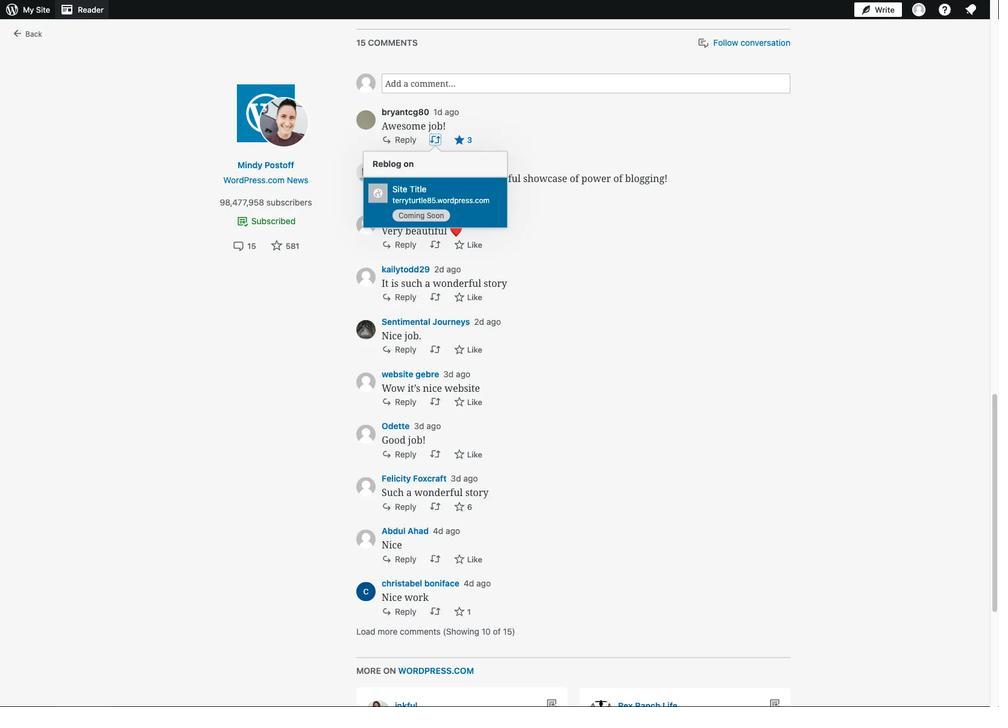 Task type: locate. For each thing, give the bounding box(es) containing it.
1 vertical spatial 15
[[247, 242, 256, 251]]

comments up terry turtle icon
[[368, 37, 418, 47]]

like down wow it's nice website in the bottom of the page
[[467, 397, 482, 406]]

7 reply from the top
[[395, 449, 417, 459]]

reply
[[395, 135, 417, 145], [395, 187, 417, 197], [395, 239, 417, 249], [395, 292, 417, 302], [395, 344, 417, 354], [395, 397, 417, 407], [395, 449, 417, 459], [395, 502, 417, 512], [395, 554, 417, 564], [395, 607, 417, 616]]

bryantcg80
[[382, 107, 429, 117]]

comments right more
[[400, 627, 441, 637]]

2 vertical spatial 3d ago link
[[451, 474, 478, 484]]

0 horizontal spatial wordpress.com
[[223, 175, 285, 185]]

1 vertical spatial 2d
[[434, 264, 444, 274]]

1 vertical spatial wordpress.com
[[398, 666, 474, 676]]

reblog image for is
[[430, 291, 441, 302]]

1 horizontal spatial job!
[[428, 119, 446, 132]]

site left the title
[[393, 184, 407, 194]]

nice down christabel
[[382, 591, 402, 604]]

wordpress.com down mindy
[[223, 175, 285, 185]]

1 vertical spatial a
[[406, 486, 412, 499]]

usikander
[[382, 159, 424, 169]]

reblog image up gebre
[[430, 344, 441, 355]]

subscribe image
[[546, 698, 558, 707]]

follow conversation
[[713, 38, 791, 48]]

1 horizontal spatial website
[[445, 381, 480, 394]]

like up christabel boniface 4d ago
[[467, 555, 482, 564]]

15 down subscribed button
[[247, 242, 256, 251]]

2 reblog image from the top
[[430, 344, 441, 355]]

3 reply from the top
[[395, 239, 417, 249]]

work
[[405, 591, 429, 604]]

2 reply button from the top
[[382, 187, 417, 198]]

ahad
[[408, 526, 429, 536]]

5 like button from the top
[[454, 396, 482, 409]]

4 turn this comment into its own post button from the top
[[430, 291, 441, 302]]

of right power
[[614, 172, 623, 184]]

1 vertical spatial 3d
[[414, 421, 424, 431]]

time image
[[993, 46, 999, 57]]

excellent story and wonderful showcase of power of blogging!
[[382, 172, 668, 184]]

like up the it is such a wonderful story
[[467, 240, 482, 249]]

3d ago link up wow it's nice website in the bottom of the page
[[443, 369, 471, 379]]

on right more
[[383, 666, 396, 676]]

ago down 6 button
[[446, 526, 460, 536]]

like button for job!
[[454, 448, 482, 461]]

1 horizontal spatial on
[[404, 159, 414, 169]]

reblog image up christabel boniface 4d ago
[[430, 554, 441, 564]]

0 horizontal spatial 4d ago link
[[433, 526, 460, 536]]

reply button for nice job.
[[382, 344, 417, 355]]

my site
[[23, 5, 50, 14]]

3d up good job!
[[414, 421, 424, 431]]

1 reblog image from the top
[[430, 134, 441, 145]]

manage your notifications image
[[964, 2, 978, 17]]

wonderful down foxcraft
[[414, 486, 463, 499]]

reply button down good job!
[[382, 449, 417, 460]]

3d right gebre
[[443, 369, 454, 379]]

3d ago link for good job!
[[414, 421, 441, 431]]

reblog image for a
[[430, 501, 441, 512]]

reply button down awesome
[[382, 134, 417, 146]]

my site link
[[0, 0, 55, 19]]

turn this comment into its own post button down the it is such a wonderful story
[[430, 291, 441, 302]]

3d up such a wonderful story
[[451, 474, 461, 484]]

odette link
[[382, 420, 410, 433]]

9 reply button from the top
[[382, 554, 417, 565]]

christabel boniface image
[[356, 582, 376, 602]]

sentimental
[[382, 316, 430, 326]]

98,477,958 subscribers
[[220, 197, 312, 207]]

10 reply button from the top
[[382, 606, 417, 618]]

2d up the it is such a wonderful story
[[434, 264, 444, 274]]

1d ago link
[[434, 107, 459, 117]]

reblog image for job!
[[430, 449, 441, 460]]

reply button for very beautiful ❤️
[[382, 239, 417, 250]]

power
[[582, 172, 611, 184]]

like
[[467, 188, 482, 197], [467, 240, 482, 249], [467, 293, 482, 302], [467, 345, 482, 354], [467, 397, 482, 406], [467, 450, 482, 459], [467, 555, 482, 564]]

website gebre link
[[382, 368, 439, 380]]

reply button up christabel
[[382, 554, 417, 565]]

felicity foxcraft link
[[382, 473, 447, 485]]

1 horizontal spatial 4d
[[464, 579, 474, 589]]

5 reply from the top
[[395, 344, 417, 354]]

turn this comment into its own post button for wow it's nice website
[[430, 396, 441, 407]]

a down kailytodd29 2d ago
[[425, 276, 430, 289]]

3d ago link
[[443, 369, 471, 379], [414, 421, 441, 431], [451, 474, 478, 484]]

5 reblog image from the top
[[430, 606, 441, 617]]

like down the it is such a wonderful story
[[467, 293, 482, 302]]

8 turn this comment into its own post button from the top
[[430, 501, 441, 512]]

reply button
[[382, 134, 417, 146], [382, 187, 417, 198], [382, 239, 417, 250], [382, 291, 417, 303], [382, 344, 417, 355], [382, 396, 417, 408], [382, 449, 417, 460], [382, 501, 417, 513], [382, 554, 417, 565], [382, 606, 417, 618]]

wonderful down kailytodd29 2d ago
[[433, 276, 481, 289]]

awesome
[[382, 119, 426, 132]]

rajkumarrajofficial 2d ago
[[382, 212, 487, 222]]

reply for good job!
[[395, 449, 417, 459]]

0 horizontal spatial 15
[[247, 242, 256, 251]]

6 like button from the top
[[454, 448, 482, 461]]

15 for 15
[[247, 242, 256, 251]]

reply button for it is such a wonderful story
[[382, 291, 417, 303]]

blogging!
[[625, 172, 668, 184]]

1 horizontal spatial 2d
[[460, 212, 470, 222]]

turn this comment into its own post button down such a wonderful story
[[430, 501, 441, 512]]

usikander image
[[356, 163, 376, 182]]

6 turn this comment into its own post button from the top
[[430, 396, 441, 407]]

4 like button from the top
[[454, 344, 482, 356]]

10 turn this comment into its own post button from the top
[[430, 606, 441, 617]]

581
[[286, 242, 299, 251]]

0 horizontal spatial job!
[[408, 434, 426, 447]]

load
[[356, 627, 375, 637]]

tooltip
[[363, 145, 508, 228]]

8 reply from the top
[[395, 502, 417, 512]]

2 reblog image from the top
[[430, 187, 441, 197]]

felicity foxcraft 3d ago
[[382, 474, 478, 484]]

2 vertical spatial nice
[[382, 591, 402, 604]]

wordpress.com for on
[[398, 666, 474, 676]]

story
[[426, 172, 450, 184], [484, 276, 507, 289], [465, 486, 489, 499]]

reblog image for beautiful
[[430, 239, 441, 250]]

2 vertical spatial 2d ago link
[[474, 316, 501, 326]]

4d for nice
[[433, 526, 443, 536]]

reply for nice
[[395, 554, 417, 564]]

0 vertical spatial story
[[426, 172, 450, 184]]

reblog image up foxcraft
[[430, 449, 441, 460]]

15
[[356, 37, 366, 47], [247, 242, 256, 251]]

6 like from the top
[[467, 450, 482, 459]]

turn this comment into its own post button down nice
[[430, 396, 441, 407]]

1 like button from the top
[[454, 186, 482, 199]]

4 reblog image from the top
[[430, 554, 441, 564]]

1 vertical spatial on
[[383, 666, 396, 676]]

website up wow
[[382, 369, 413, 379]]

0 horizontal spatial 4d
[[433, 526, 443, 536]]

felicity foxcraft image
[[356, 477, 376, 497]]

bryantcg80 1d ago
[[382, 107, 459, 117]]

reblog image down the awesome job!
[[430, 134, 441, 145]]

4 reblog image from the top
[[430, 449, 441, 460]]

2 like button from the top
[[454, 239, 482, 251]]

christabel
[[382, 579, 422, 589]]

site
[[36, 5, 50, 14], [393, 184, 407, 194]]

subscribe image
[[769, 698, 781, 707]]

3d for nice
[[443, 369, 454, 379]]

0 vertical spatial site
[[36, 5, 50, 14]]

site right my
[[36, 5, 50, 14]]

0 vertical spatial nice
[[382, 329, 402, 342]]

reply for wow it's nice website
[[395, 397, 417, 407]]

write link
[[854, 0, 902, 19]]

3 like from the top
[[467, 293, 482, 302]]

reply button down wow
[[382, 396, 417, 408]]

ago up the it is such a wonderful story
[[447, 264, 461, 274]]

1 vertical spatial website
[[445, 381, 480, 394]]

6 reply from the top
[[395, 397, 417, 407]]

0 vertical spatial 4d ago link
[[433, 526, 460, 536]]

98,477,958
[[220, 197, 264, 207]]

job! down odette 3d ago
[[408, 434, 426, 447]]

reblog image
[[430, 239, 441, 250], [430, 344, 441, 355], [430, 396, 441, 407], [430, 449, 441, 460], [430, 501, 441, 512]]

of right 10
[[493, 627, 501, 637]]

1 vertical spatial 4d
[[464, 579, 474, 589]]

5 like from the top
[[467, 397, 482, 406]]

like button
[[454, 186, 482, 199], [454, 239, 482, 251], [454, 291, 482, 304], [454, 344, 482, 356], [454, 396, 482, 409], [454, 448, 482, 461], [454, 553, 482, 566]]

3 reblog image from the top
[[430, 291, 441, 302]]

nice
[[382, 329, 402, 342], [382, 539, 402, 552], [382, 591, 402, 604]]

2d ago link up the it is such a wonderful story
[[434, 264, 461, 274]]

turn this comment into its own post button for awesome job!
[[430, 134, 441, 145]]

ago right journeys
[[487, 316, 501, 326]]

reply button for such a wonderful story
[[382, 501, 417, 513]]

reply for nice work
[[395, 607, 417, 616]]

ago up wow it's nice website in the bottom of the page
[[456, 369, 471, 379]]

job!
[[428, 119, 446, 132], [408, 434, 426, 447]]

job! for good job!
[[408, 434, 426, 447]]

subscribed button
[[233, 212, 299, 231]]

reblog image down the it is such a wonderful story
[[430, 291, 441, 302]]

3d ago link for such a wonderful story
[[451, 474, 478, 484]]

reblog image up load more comments (showing 10 of 15) button
[[430, 606, 441, 617]]

turn this comment into its own post button up foxcraft
[[430, 449, 441, 460]]

subscribed
[[251, 216, 296, 226]]

wordpress.com down 'load more comments (showing 10 of 15)'
[[398, 666, 474, 676]]

0 vertical spatial 3d
[[443, 369, 454, 379]]

like button down the and
[[454, 186, 482, 199]]

rajkumarrajofficial
[[382, 212, 456, 222]]

0 vertical spatial on
[[404, 159, 414, 169]]

1 vertical spatial 4d ago link
[[464, 579, 491, 589]]

2 like from the top
[[467, 240, 482, 249]]

christabel boniface link
[[382, 577, 460, 590]]

turn this comment into its own post button up load more comments (showing 10 of 15) button
[[430, 606, 441, 617]]

wonderful right the and
[[472, 172, 521, 184]]

rajkumarrajofficial image
[[356, 215, 376, 235]]

abdul ahad image
[[356, 530, 376, 549]]

coming
[[399, 211, 425, 220]]

on for more
[[383, 666, 396, 676]]

1 vertical spatial 3d ago link
[[414, 421, 441, 431]]

3 turn this comment into its own post button from the top
[[430, 239, 441, 250]]

2 turn this comment into its own post button from the top
[[430, 187, 441, 197]]

0 horizontal spatial on
[[383, 666, 396, 676]]

job.
[[405, 329, 421, 342]]

reply button down very
[[382, 239, 417, 250]]

like button down the it is such a wonderful story
[[454, 291, 482, 304]]

reblog
[[373, 159, 402, 169]]

5 reply button from the top
[[382, 344, 417, 355]]

5 turn this comment into its own post button from the top
[[430, 344, 441, 355]]

6 reply button from the top
[[382, 396, 417, 408]]

15 for 15 comments
[[356, 37, 366, 47]]

1d
[[434, 107, 442, 117]]

nice
[[423, 381, 442, 394]]

bryantcg80 image
[[356, 110, 376, 130]]

3d ago link up good job!
[[414, 421, 441, 431]]

turn this comment into its own post button for nice work
[[430, 606, 441, 617]]

mindy
[[238, 160, 262, 170]]

1 turn this comment into its own post button from the top
[[430, 134, 441, 145]]

abdul
[[382, 526, 406, 536]]

0 vertical spatial 3d ago link
[[443, 369, 471, 379]]

4d ago link right ahad
[[433, 526, 460, 536]]

a down felicity foxcraft link
[[406, 486, 412, 499]]

15 up terry turtle icon
[[356, 37, 366, 47]]

7 turn this comment into its own post button from the top
[[430, 449, 441, 460]]

on for reblog
[[404, 159, 414, 169]]

of for 15)
[[493, 627, 501, 637]]

load more comments (showing 10 of 15)
[[356, 627, 515, 637]]

1 like from the top
[[467, 188, 482, 197]]

of left power
[[570, 172, 579, 184]]

9 reply from the top
[[395, 554, 417, 564]]

3 reblog image from the top
[[430, 396, 441, 407]]

1 reblog image from the top
[[430, 239, 441, 250]]

2d ago link
[[460, 212, 487, 222], [434, 264, 461, 274], [474, 316, 501, 326]]

3d
[[443, 369, 454, 379], [414, 421, 424, 431], [451, 474, 461, 484]]

0 vertical spatial job!
[[428, 119, 446, 132]]

reblog image
[[430, 134, 441, 145], [430, 187, 441, 197], [430, 291, 441, 302], [430, 554, 441, 564], [430, 606, 441, 617]]

group
[[356, 74, 791, 93]]

like button for job.
[[454, 344, 482, 356]]

reply button down such
[[382, 501, 417, 513]]

reply button down is
[[382, 291, 417, 303]]

1 vertical spatial story
[[484, 276, 507, 289]]

coming soon
[[399, 211, 444, 220]]

nice down the sentimental
[[382, 329, 402, 342]]

8 reply button from the top
[[382, 501, 417, 513]]

7 reply button from the top
[[382, 449, 417, 460]]

0 horizontal spatial 2d
[[434, 264, 444, 274]]

a
[[425, 276, 430, 289], [406, 486, 412, 499]]

reply for awesome job!
[[395, 135, 417, 145]]

0 vertical spatial 15
[[356, 37, 366, 47]]

such
[[401, 276, 422, 289]]

comments
[[368, 37, 418, 47], [400, 627, 441, 637]]

3d for wonderful
[[451, 474, 461, 484]]

turn this comment into its own post button for excellent story and wonderful showcase of power of blogging!
[[430, 187, 441, 197]]

1 horizontal spatial site
[[393, 184, 407, 194]]

2d ago link right journeys
[[474, 316, 501, 326]]

1 vertical spatial 2d ago link
[[434, 264, 461, 274]]

reply button down nice work
[[382, 606, 417, 618]]

0 vertical spatial 4d
[[433, 526, 443, 536]]

ago
[[445, 107, 459, 117], [472, 212, 487, 222], [447, 264, 461, 274], [487, 316, 501, 326], [456, 369, 471, 379], [427, 421, 441, 431], [463, 474, 478, 484], [446, 526, 460, 536], [476, 579, 491, 589]]

0 vertical spatial a
[[425, 276, 430, 289]]

0 vertical spatial website
[[382, 369, 413, 379]]

turn this comment into its own post button down beautiful
[[430, 239, 441, 250]]

1 horizontal spatial wordpress.com
[[398, 666, 474, 676]]

like button up felicity foxcraft 3d ago
[[454, 448, 482, 461]]

title
[[410, 184, 427, 194]]

1 reply from the top
[[395, 135, 417, 145]]

website
[[382, 369, 413, 379], [445, 381, 480, 394]]

reply button down excellent
[[382, 187, 417, 198]]

0 horizontal spatial site
[[36, 5, 50, 14]]

like button up the boniface
[[454, 553, 482, 566]]

like up felicity foxcraft 3d ago
[[467, 450, 482, 459]]

3 reply button from the top
[[382, 239, 417, 250]]

reply for it is such a wonderful story
[[395, 292, 417, 302]]

journeys
[[433, 316, 470, 326]]

like down the and
[[467, 188, 482, 197]]

1 horizontal spatial 15
[[356, 37, 366, 47]]

1 nice from the top
[[382, 329, 402, 342]]

like button down wow it's nice website in the bottom of the page
[[454, 396, 482, 409]]

conversation
[[741, 38, 791, 48]]

3 like button from the top
[[454, 291, 482, 304]]

0 vertical spatial 2d ago link
[[460, 212, 487, 222]]

2d right journeys
[[474, 316, 484, 326]]

4 like from the top
[[467, 345, 482, 354]]

10 reply from the top
[[395, 607, 417, 616]]

2 reply from the top
[[395, 187, 417, 197]]

job! down 1d
[[428, 119, 446, 132]]

4 reply from the top
[[395, 292, 417, 302]]

reply button for nice
[[382, 554, 417, 565]]

like down journeys
[[467, 345, 482, 354]]

2 vertical spatial story
[[465, 486, 489, 499]]

website right nice
[[445, 381, 480, 394]]

turn this comment into its own post button up christabel boniface 4d ago
[[430, 554, 441, 564]]

4d right the boniface
[[464, 579, 474, 589]]

0 vertical spatial 2d
[[460, 212, 470, 222]]

terry turtle image
[[356, 74, 376, 93]]

turn this comment into its own post button down the awesome job!
[[430, 134, 441, 145]]

kailytodd29 image
[[356, 268, 376, 287]]

like button down ❤️
[[454, 239, 482, 251]]

like button for it's
[[454, 396, 482, 409]]

like for job.
[[467, 345, 482, 354]]

1 reply button from the top
[[382, 134, 417, 146]]

3d ago link up 6 button
[[451, 474, 478, 484]]

2d ago link down terryturtle85.wordpress.com
[[460, 212, 487, 222]]

reblog image down nice
[[430, 396, 441, 407]]

2d down terryturtle85.wordpress.com
[[460, 212, 470, 222]]

0 vertical spatial wordpress.com
[[223, 175, 285, 185]]

wonderful
[[472, 172, 521, 184], [433, 276, 481, 289], [414, 486, 463, 499]]

10
[[482, 627, 491, 637]]

turn this comment into its own post button up gebre
[[430, 344, 441, 355]]

reblog image right the title
[[430, 187, 441, 197]]

1 horizontal spatial a
[[425, 276, 430, 289]]

2 vertical spatial 2d
[[474, 316, 484, 326]]

ago right the boniface
[[476, 579, 491, 589]]

3 nice from the top
[[382, 591, 402, 604]]

reblog image down such a wonderful story
[[430, 501, 441, 512]]

4 reply button from the top
[[382, 291, 417, 303]]

reblog image for job!
[[430, 134, 441, 145]]

4d ago link up 1
[[464, 579, 491, 589]]

1 vertical spatial site
[[393, 184, 407, 194]]

turn this comment into its own post button
[[430, 134, 441, 145], [430, 187, 441, 197], [430, 239, 441, 250], [430, 291, 441, 302], [430, 344, 441, 355], [430, 396, 441, 407], [430, 449, 441, 460], [430, 501, 441, 512], [430, 554, 441, 564], [430, 606, 441, 617]]

wordpress.com
[[223, 175, 285, 185], [398, 666, 474, 676]]

nice down abdul on the left of page
[[382, 539, 402, 552]]

postoff
[[265, 160, 294, 170]]

1 horizontal spatial of
[[570, 172, 579, 184]]

wordpress.com inside mindy postoff wordpress.com news
[[223, 175, 285, 185]]

2 horizontal spatial 2d
[[474, 316, 484, 326]]

on up excellent
[[404, 159, 414, 169]]

6 button
[[454, 501, 472, 514]]

9 turn this comment into its own post button from the top
[[430, 554, 441, 564]]

1 vertical spatial nice
[[382, 539, 402, 552]]

1 vertical spatial job!
[[408, 434, 426, 447]]

0 horizontal spatial a
[[406, 486, 412, 499]]

1 horizontal spatial 4d ago link
[[464, 579, 491, 589]]

2 vertical spatial 3d
[[451, 474, 461, 484]]

reblog image down beautiful
[[430, 239, 441, 250]]

5 reblog image from the top
[[430, 501, 441, 512]]

2 nice from the top
[[382, 539, 402, 552]]

reblog image for story
[[430, 187, 441, 197]]

4d right ahad
[[433, 526, 443, 536]]

2d for such
[[434, 264, 444, 274]]

0 horizontal spatial of
[[493, 627, 501, 637]]

turn this comment into its own post button right the title
[[430, 187, 441, 197]]

reply button down nice job.
[[382, 344, 417, 355]]

like for job!
[[467, 450, 482, 459]]

turn this comment into its own post button for nice job.
[[430, 344, 441, 355]]

like button down journeys
[[454, 344, 482, 356]]



Task type: describe. For each thing, give the bounding box(es) containing it.
beautiful
[[405, 224, 447, 237]]

foxcraft
[[413, 474, 447, 484]]

reply button for wow it's nice website
[[382, 396, 417, 408]]

7 like from the top
[[467, 555, 482, 564]]

christabel boniface 4d ago
[[382, 579, 491, 589]]

reader
[[78, 5, 104, 14]]

mindy postoff link
[[200, 159, 332, 171]]

3
[[467, 135, 472, 144]]

1 vertical spatial comments
[[400, 627, 441, 637]]

good
[[382, 434, 406, 447]]

like for story
[[467, 188, 482, 197]]

like for beautiful
[[467, 240, 482, 249]]

4d for nice work
[[464, 579, 474, 589]]

2d ago link for such
[[434, 264, 461, 274]]

more
[[356, 666, 381, 676]]

job! for awesome job!
[[428, 119, 446, 132]]

such
[[382, 486, 404, 499]]

very beautiful ❤️
[[382, 224, 459, 237]]

gebre
[[416, 369, 439, 379]]

Add a comment… text field
[[382, 74, 791, 93]]

reply for very beautiful ❤️
[[395, 239, 417, 249]]

ago down terryturtle85.wordpress.com
[[472, 212, 487, 222]]

reply button for good job!
[[382, 449, 417, 460]]

usikander link
[[382, 158, 424, 171]]

0 vertical spatial wonderful
[[472, 172, 521, 184]]

follow conversation button
[[698, 36, 791, 49]]

kailytodd29 link
[[382, 263, 430, 275]]

like for it's
[[467, 397, 482, 406]]

wordpress.com news link
[[200, 174, 332, 186]]

of for power
[[570, 172, 579, 184]]

wow
[[382, 381, 405, 394]]

like button for beautiful
[[454, 239, 482, 251]]

wordpress.com for postoff
[[223, 175, 285, 185]]

is
[[391, 276, 399, 289]]

4d ago link for nice
[[433, 526, 460, 536]]

site title terryturtle85.wordpress.com
[[393, 184, 490, 205]]

soon
[[427, 211, 444, 220]]

1 button
[[454, 606, 471, 618]]

like for is
[[467, 293, 482, 302]]

felicity
[[382, 474, 411, 484]]

3 button
[[454, 134, 472, 147]]

like button for is
[[454, 291, 482, 304]]

turn this comment into its own post button for good job!
[[430, 449, 441, 460]]

mindy postoff image
[[259, 97, 309, 148]]

reply button for nice work
[[382, 606, 417, 618]]

reply for nice job.
[[395, 344, 417, 354]]

odette 3d ago
[[382, 421, 441, 431]]

ago right odette
[[427, 421, 441, 431]]

2d ago link for ❤️
[[460, 212, 487, 222]]

reply button for excellent story and wonderful showcase of power of blogging!
[[382, 187, 417, 198]]

like button for story
[[454, 186, 482, 199]]

turn this comment into its own post button for nice
[[430, 554, 441, 564]]

15)
[[503, 627, 515, 637]]

showcase
[[523, 172, 567, 184]]

reblog on
[[373, 159, 414, 169]]

❤️
[[450, 224, 459, 237]]

my profile image
[[912, 3, 926, 16]]

very
[[382, 224, 403, 237]]

follow
[[713, 38, 738, 48]]

it's
[[408, 381, 420, 394]]

website gebre 3d ago
[[382, 369, 471, 379]]

reply button for awesome job!
[[382, 134, 417, 146]]

turn this comment into its own post button for very beautiful ❤️
[[430, 239, 441, 250]]

1 vertical spatial wonderful
[[433, 276, 481, 289]]

more on wordpress.com
[[356, 666, 474, 676]]

nice job.
[[382, 329, 421, 342]]

(showing
[[443, 627, 479, 637]]

kailytodd29 2d ago
[[382, 264, 461, 274]]

wordpress.com link
[[398, 666, 474, 676]]

and
[[452, 172, 470, 184]]

ago up the 6
[[463, 474, 478, 484]]

abdul ahad link
[[382, 525, 429, 538]]

tooltip containing reblog on
[[363, 145, 508, 228]]

back button
[[0, 19, 66, 48]]

2 horizontal spatial of
[[614, 172, 623, 184]]

mindy postoff wordpress.com news
[[223, 160, 309, 185]]

3d ago link for wow it's nice website
[[443, 369, 471, 379]]

load more comments (showing 10 of 15) button
[[356, 627, 515, 637]]

my
[[23, 5, 34, 14]]

news
[[287, 175, 309, 185]]

nice for nice job.
[[382, 329, 402, 342]]

reblog image for work
[[430, 606, 441, 617]]

help image
[[938, 2, 952, 17]]

0 horizontal spatial website
[[382, 369, 413, 379]]

turn this comment into its own post button for it is such a wonderful story
[[430, 291, 441, 302]]

ago right 1d
[[445, 107, 459, 117]]

write
[[875, 5, 895, 14]]

4d ago link for nice work
[[464, 579, 491, 589]]

6
[[467, 502, 472, 511]]

back
[[25, 30, 42, 38]]

reader link
[[55, 0, 108, 19]]

awesome job!
[[382, 119, 446, 132]]

boniface
[[424, 579, 460, 589]]

15 comments
[[356, 37, 418, 47]]

site inside site title terryturtle85.wordpress.com
[[393, 184, 407, 194]]

2 vertical spatial wonderful
[[414, 486, 463, 499]]

website gebre image
[[356, 373, 376, 392]]

nice for nice
[[382, 539, 402, 552]]

excellent
[[382, 172, 424, 184]]

reblog image for it's
[[430, 396, 441, 407]]

sentimental journeys image
[[356, 320, 376, 339]]

0 vertical spatial comments
[[368, 37, 418, 47]]

nice for nice work
[[382, 591, 402, 604]]

7 like button from the top
[[454, 553, 482, 566]]

wow it's nice website
[[382, 381, 480, 394]]

sentimental journeys 2d ago
[[382, 316, 501, 326]]

odette
[[382, 421, 410, 431]]

more
[[378, 627, 398, 637]]

2d for ❤️
[[460, 212, 470, 222]]

reply for such a wonderful story
[[395, 502, 417, 512]]

kailytodd29
[[382, 264, 430, 274]]

nice work
[[382, 591, 429, 604]]

terryturtle85.wordpress.com
[[393, 196, 490, 205]]

turn this comment into its own post button for such a wonderful story
[[430, 501, 441, 512]]

reply for excellent story and wonderful showcase of power of blogging!
[[395, 187, 417, 197]]

sentimental journeys link
[[382, 315, 470, 328]]

such a wonderful story
[[382, 486, 489, 499]]

good job!
[[382, 434, 426, 447]]

odette image
[[356, 425, 376, 444]]

it is such a wonderful story
[[382, 276, 507, 289]]

abdul ahad 4d ago
[[382, 526, 460, 536]]

site inside my site link
[[36, 5, 50, 14]]

reblog image for job.
[[430, 344, 441, 355]]

1
[[467, 607, 471, 616]]



Task type: vqa. For each thing, say whether or not it's contained in the screenshot.


